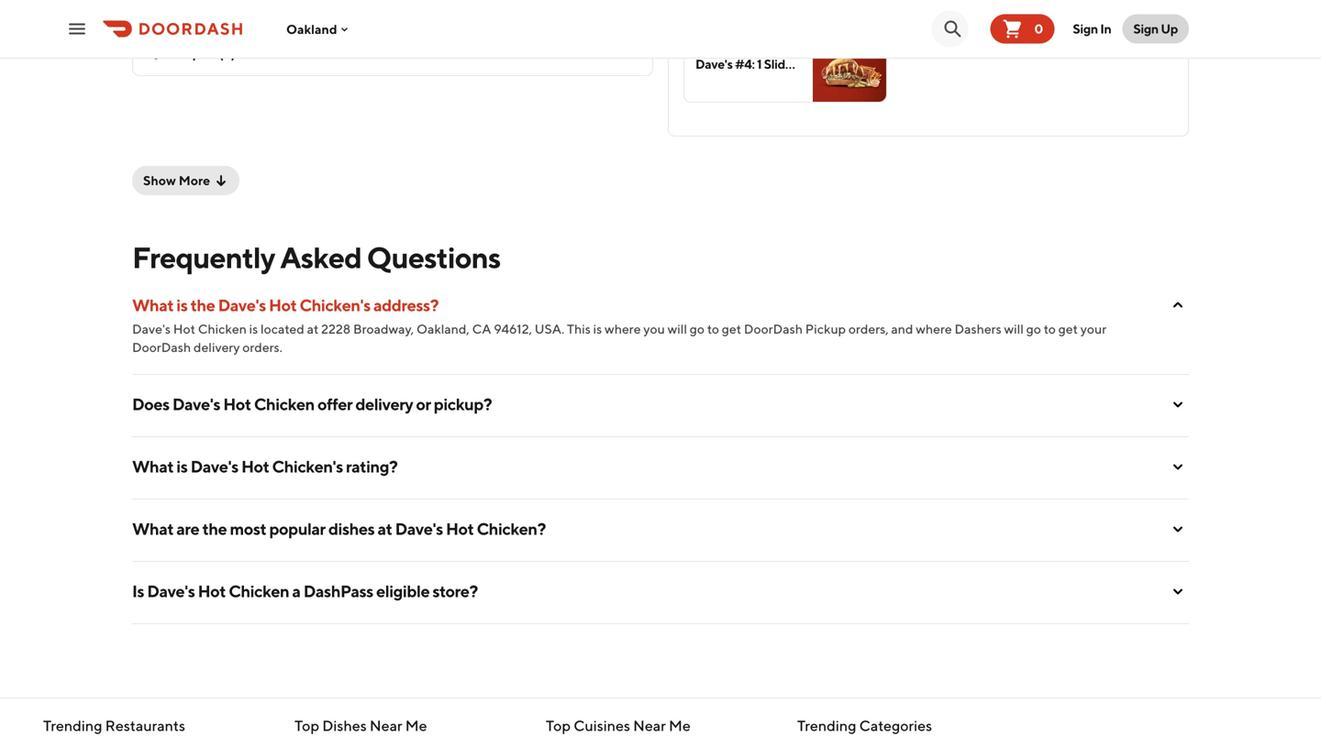 Task type: vqa. For each thing, say whether or not it's contained in the screenshot.
Petco
no



Task type: locate. For each thing, give the bounding box(es) containing it.
near left menu
[[633, 717, 666, 735]]

1 horizontal spatial me
[[669, 717, 691, 735]]

near
[[370, 717, 402, 735], [633, 717, 666, 735]]

dashpass
[[303, 582, 373, 601]]

delivery
[[193, 340, 240, 355], [355, 394, 413, 414]]

0 horizontal spatial go
[[690, 322, 705, 337]]

0 horizontal spatial top
[[294, 717, 319, 735]]

2 vertical spatial chicken
[[229, 582, 289, 601]]

to right the you
[[707, 322, 719, 337]]

dave's #4: 1 slider with fries image
[[813, 27, 886, 102]]

located
[[261, 322, 304, 337]]

get right the you
[[722, 322, 741, 337]]

at right the dishes
[[378, 519, 392, 539]]

delivery left orders.
[[193, 340, 240, 355]]

what left are
[[132, 519, 173, 539]]

1 vertical spatial what
[[132, 457, 173, 477]]

top dishes near me
[[294, 717, 427, 735]]

a
[[292, 582, 300, 601]]

2 get from the left
[[1058, 322, 1078, 337]]

chicken's up 2228
[[300, 295, 370, 315]]

2 me from the left
[[669, 717, 691, 735]]

trending left categories
[[797, 717, 856, 735]]

near for dishes
[[370, 717, 402, 735]]

0 vertical spatial at
[[307, 322, 319, 337]]

0 vertical spatial chicken
[[198, 322, 247, 337]]

at left 2228
[[307, 322, 319, 337]]

your
[[1080, 322, 1106, 337]]

doordash left pickup
[[744, 322, 803, 337]]

top cuisines near me
[[546, 717, 691, 735]]

dave's inside dave's hot chicken is located at 2228 broadway, oakland, ca 94612, usa. this is where you will go to get doordash pickup orders, and where dashers will go to get your doordash delivery orders.
[[132, 322, 171, 337]]

0 horizontal spatial to
[[707, 322, 719, 337]]

get
[[722, 322, 741, 337], [1058, 322, 1078, 337]]

is dave's hot chicken a dashpass eligible store?
[[132, 582, 478, 601]]

or
[[416, 394, 431, 414]]

doordash up does
[[132, 340, 191, 355]]

dave's hot chicken is located at 2228 broadway, oakland, ca 94612, usa. this is where you will go to get doordash pickup orders, and where dashers will go to get your doordash delivery orders.
[[132, 322, 1106, 355]]

0 horizontal spatial doordash
[[132, 340, 191, 355]]

frequently
[[132, 240, 275, 275]]

top for top dishes near me
[[294, 717, 319, 735]]

1 horizontal spatial where
[[916, 322, 952, 337]]

1 horizontal spatial at
[[378, 519, 392, 539]]

trending left restaurants
[[43, 717, 102, 735]]

0 horizontal spatial near
[[370, 717, 402, 735]]

the for most
[[202, 519, 227, 539]]

open menu image
[[66, 18, 88, 40]]

top
[[294, 717, 319, 735], [546, 717, 571, 735]]

1 horizontal spatial get
[[1058, 322, 1078, 337]]

dave's left #4:
[[695, 56, 733, 72]]

chicken up orders.
[[198, 322, 247, 337]]

0 horizontal spatial at
[[307, 322, 319, 337]]

dave's #2:     2 sliders w/ fries image
[[277, 0, 350, 25]]

does
[[132, 394, 169, 414]]

dishes
[[328, 519, 375, 539]]

chicken?
[[477, 519, 546, 539]]

1 what from the top
[[132, 295, 173, 315]]

0 horizontal spatial where
[[605, 322, 641, 337]]

helpful
[[172, 45, 216, 61]]

1 horizontal spatial trending
[[797, 717, 856, 735]]

at inside dave's hot chicken is located at 2228 broadway, oakland, ca 94612, usa. this is where you will go to get doordash pickup orders, and where dashers will go to get your doordash delivery orders.
[[307, 322, 319, 337]]

1 horizontal spatial sign
[[1133, 21, 1158, 36]]

to left your in the top of the page
[[1044, 322, 1056, 337]]

chicken left a
[[229, 582, 289, 601]]

1 horizontal spatial to
[[1044, 322, 1056, 337]]

near right dishes at left
[[370, 717, 402, 735]]

1 trending from the left
[[43, 717, 102, 735]]

where right and
[[916, 322, 952, 337]]

what down does
[[132, 457, 173, 477]]

at
[[307, 322, 319, 337], [378, 519, 392, 539]]

0 horizontal spatial sign
[[1073, 21, 1098, 36]]

2 trending from the left
[[797, 717, 856, 735]]

0 horizontal spatial get
[[722, 322, 741, 337]]

sign up link
[[1122, 14, 1189, 44]]

helpful (3)
[[172, 45, 236, 61]]

1 near from the left
[[370, 717, 402, 735]]

3 what from the top
[[132, 519, 173, 539]]

will right the dashers
[[1004, 322, 1024, 337]]

dave's
[[695, 56, 733, 72], [218, 295, 266, 315], [132, 322, 171, 337], [172, 394, 220, 414], [190, 457, 238, 477], [395, 519, 443, 539], [147, 582, 195, 601]]

2 sign from the left
[[1133, 21, 1158, 36]]

is up orders.
[[249, 322, 258, 337]]

what is dave's hot chicken's rating?
[[132, 457, 398, 477]]

trending for trending categories
[[797, 717, 856, 735]]

2 near from the left
[[633, 717, 666, 735]]

hot down frequently
[[173, 322, 195, 337]]

what
[[132, 295, 173, 315], [132, 457, 173, 477], [132, 519, 173, 539]]

trending for trending restaurants
[[43, 717, 102, 735]]

0 vertical spatial doordash
[[744, 322, 803, 337]]

0 vertical spatial chicken's
[[300, 295, 370, 315]]

top left cuisines
[[546, 717, 571, 735]]

chicken's
[[300, 295, 370, 315], [272, 457, 343, 477]]

go right the dashers
[[1026, 322, 1041, 337]]

dave's right is
[[147, 582, 195, 601]]

1 vertical spatial chicken
[[254, 394, 315, 414]]

dave's inside button
[[695, 56, 733, 72]]

0 horizontal spatial delivery
[[193, 340, 240, 355]]

1 horizontal spatial will
[[1004, 322, 1024, 337]]

1 horizontal spatial top
[[546, 717, 571, 735]]

where
[[605, 322, 641, 337], [916, 322, 952, 337]]

me
[[405, 717, 427, 735], [669, 717, 691, 735]]

sign for sign up
[[1133, 21, 1158, 36]]

chicken
[[198, 322, 247, 337], [254, 394, 315, 414], [229, 582, 289, 601]]

2 where from the left
[[916, 322, 952, 337]]

1 top from the left
[[294, 717, 319, 735]]

1 sign from the left
[[1073, 21, 1098, 36]]

0 vertical spatial the
[[190, 295, 215, 315]]

1 vertical spatial at
[[378, 519, 392, 539]]

will right the you
[[667, 322, 687, 337]]

what for what is the dave's hot chicken's address?
[[132, 295, 173, 315]]

0 horizontal spatial me
[[405, 717, 427, 735]]

doordash
[[744, 322, 803, 337], [132, 340, 191, 355]]

will
[[667, 322, 687, 337], [1004, 322, 1024, 337]]

where left the you
[[605, 322, 641, 337]]

1 vertical spatial the
[[202, 519, 227, 539]]

go right the you
[[690, 322, 705, 337]]

more
[[179, 173, 210, 188]]

orders.
[[242, 340, 282, 355]]

oakland button
[[286, 21, 352, 36]]

what down frequently
[[132, 295, 173, 315]]

2 what from the top
[[132, 457, 173, 477]]

fries
[[826, 56, 854, 72]]

1 will from the left
[[667, 322, 687, 337]]

sign left up
[[1133, 21, 1158, 36]]

hot down are
[[198, 582, 226, 601]]

store?
[[432, 582, 478, 601]]

the
[[190, 295, 215, 315], [202, 519, 227, 539]]

chicken left offer
[[254, 394, 315, 414]]

dave's up "eligible"
[[395, 519, 443, 539]]

0 vertical spatial what
[[132, 295, 173, 315]]

is
[[176, 295, 188, 315], [249, 322, 258, 337], [593, 322, 602, 337], [176, 457, 188, 477]]

the right are
[[202, 519, 227, 539]]

you
[[643, 322, 665, 337]]

in
[[1100, 21, 1111, 36]]

1 to from the left
[[707, 322, 719, 337]]

chicken's down the does dave's hot chicken offer delivery or pickup?
[[272, 457, 343, 477]]

me for top cuisines near me
[[669, 717, 691, 735]]

sign left in
[[1073, 21, 1098, 36]]

top left dishes at left
[[294, 717, 319, 735]]

0 horizontal spatial will
[[667, 322, 687, 337]]

get left your in the top of the page
[[1058, 322, 1078, 337]]

questions
[[367, 240, 500, 275]]

2 vertical spatial what
[[132, 519, 173, 539]]

frequently asked questions
[[132, 240, 500, 275]]

2 top from the left
[[546, 717, 571, 735]]

the for dave's
[[190, 295, 215, 315]]

1 horizontal spatial near
[[633, 717, 666, 735]]

dave's #4: 1 slider with fries button
[[683, 26, 887, 103]]

dave's up does
[[132, 322, 171, 337]]

show more
[[143, 173, 210, 188]]

chicken for a
[[229, 582, 289, 601]]

rating?
[[346, 457, 398, 477]]

delivery left or
[[355, 394, 413, 414]]

94612,
[[494, 322, 532, 337]]

trending
[[43, 717, 102, 735], [797, 717, 856, 735]]

sign
[[1073, 21, 1098, 36], [1133, 21, 1158, 36]]

slider
[[764, 56, 797, 72]]

1 me from the left
[[405, 717, 427, 735]]

is down frequently
[[176, 295, 188, 315]]

dave's up are
[[190, 457, 238, 477]]

0 horizontal spatial trending
[[43, 717, 102, 735]]

1 horizontal spatial go
[[1026, 322, 1041, 337]]

1 horizontal spatial delivery
[[355, 394, 413, 414]]

what are the most popular dishes at dave's hot chicken?
[[132, 519, 546, 539]]

view menu
[[635, 710, 712, 727]]

to
[[707, 322, 719, 337], [1044, 322, 1056, 337]]

does dave's hot chicken offer delivery or pickup?
[[132, 394, 492, 414]]

and
[[891, 322, 913, 337]]

0 vertical spatial delivery
[[193, 340, 240, 355]]

ca
[[472, 322, 491, 337]]

the down frequently
[[190, 295, 215, 315]]

broadway,
[[353, 322, 414, 337]]

trending categories
[[797, 717, 932, 735]]

hot
[[269, 295, 297, 315], [173, 322, 195, 337], [223, 394, 251, 414], [241, 457, 269, 477], [446, 519, 474, 539], [198, 582, 226, 601]]

near for cuisines
[[633, 717, 666, 735]]

sign inside "link"
[[1133, 21, 1158, 36]]

go
[[690, 322, 705, 337], [1026, 322, 1041, 337]]



Task type: describe. For each thing, give the bounding box(es) containing it.
dashers
[[955, 322, 1001, 337]]

1 vertical spatial doordash
[[132, 340, 191, 355]]

pickup?
[[434, 394, 492, 414]]

2 go from the left
[[1026, 322, 1041, 337]]

1 vertical spatial chicken's
[[272, 457, 343, 477]]

pickup
[[805, 322, 846, 337]]

show
[[143, 173, 176, 188]]

popular
[[269, 519, 325, 539]]

hot inside dave's hot chicken is located at 2228 broadway, oakland, ca 94612, usa. this is where you will go to get doordash pickup orders, and where dashers will go to get your doordash delivery orders.
[[173, 322, 195, 337]]

0 button
[[990, 14, 1054, 44]]

sign up
[[1133, 21, 1178, 36]]

this
[[567, 322, 591, 337]]

dishes
[[322, 717, 367, 735]]

up
[[1161, 21, 1178, 36]]

1 horizontal spatial doordash
[[744, 322, 803, 337]]

2228
[[321, 322, 351, 337]]

orders,
[[848, 322, 889, 337]]

restaurants
[[105, 717, 185, 735]]

#4:
[[735, 56, 755, 72]]

hot left chicken?
[[446, 519, 474, 539]]

top for top cuisines near me
[[546, 717, 571, 735]]

dave's right does
[[172, 394, 220, 414]]

2 will from the left
[[1004, 322, 1024, 337]]

is up are
[[176, 457, 188, 477]]

what for what are the most popular dishes at dave's hot chicken?
[[132, 519, 173, 539]]

is
[[132, 582, 144, 601]]

dave's up orders.
[[218, 295, 266, 315]]

trending restaurants
[[43, 717, 185, 735]]

hot down orders.
[[223, 394, 251, 414]]

are
[[176, 519, 199, 539]]

most
[[230, 519, 266, 539]]

1 go from the left
[[690, 322, 705, 337]]

view menu button
[[598, 700, 723, 737]]

asked
[[280, 240, 362, 275]]

dave's #4: 1 slider with fries
[[695, 56, 854, 72]]

chicken inside dave's hot chicken is located at 2228 broadway, oakland, ca 94612, usa. this is where you will go to get doordash pickup orders, and where dashers will go to get your doordash delivery orders.
[[198, 322, 247, 337]]

1 get from the left
[[722, 322, 741, 337]]

usa.
[[535, 322, 564, 337]]

sign in link
[[1062, 11, 1122, 47]]

address?
[[373, 295, 439, 315]]

eligible
[[376, 582, 430, 601]]

hot up most on the left of page
[[241, 457, 269, 477]]

2 to from the left
[[1044, 322, 1056, 337]]

offer
[[317, 394, 352, 414]]

what is the dave's hot chicken's address?
[[132, 295, 439, 315]]

0
[[1034, 21, 1043, 36]]

chicken for offer
[[254, 394, 315, 414]]

me for top dishes near me
[[405, 717, 427, 735]]

what for what is dave's hot chicken's rating?
[[132, 457, 173, 477]]

is right this
[[593, 322, 602, 337]]

with
[[799, 56, 824, 72]]

sign for sign in
[[1073, 21, 1098, 36]]

(3)
[[219, 45, 236, 61]]

oakland,
[[416, 322, 470, 337]]

hot up located
[[269, 295, 297, 315]]

cuisines
[[574, 717, 630, 735]]

1 vertical spatial delivery
[[355, 394, 413, 414]]

menu
[[672, 710, 712, 727]]

oakland
[[286, 21, 337, 36]]

view
[[635, 710, 669, 727]]

delivery inside dave's hot chicken is located at 2228 broadway, oakland, ca 94612, usa. this is where you will go to get doordash pickup orders, and where dashers will go to get your doordash delivery orders.
[[193, 340, 240, 355]]

1 where from the left
[[605, 322, 641, 337]]

categories
[[859, 717, 932, 735]]

show more button
[[132, 166, 240, 195]]

1
[[757, 56, 762, 72]]

sign in
[[1073, 21, 1111, 36]]



